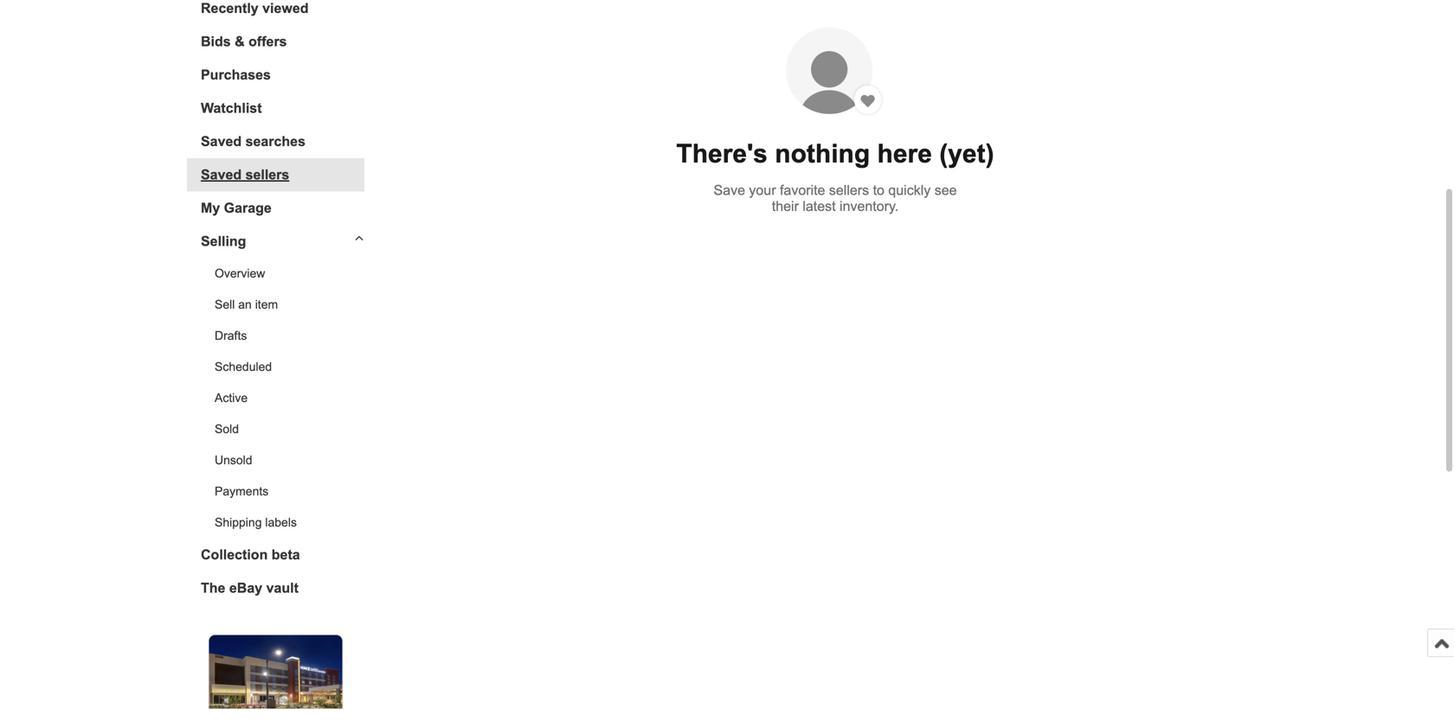 Task type: describe. For each thing, give the bounding box(es) containing it.
save
[[714, 183, 745, 198]]

(yet)
[[940, 139, 994, 168]]

shipping labels
[[215, 516, 297, 530]]

sellers inside "link"
[[246, 167, 289, 183]]

favorite
[[780, 183, 825, 198]]

overview
[[215, 267, 265, 281]]

saved searches
[[201, 134, 306, 149]]

vault
[[266, 581, 299, 597]]

overview link
[[215, 267, 364, 281]]

viewed
[[262, 0, 309, 16]]

collection beta
[[201, 548, 300, 563]]

purchases link
[[201, 67, 364, 83]]

collection
[[201, 548, 268, 563]]

bids & offers link
[[201, 34, 364, 50]]

payments
[[215, 485, 269, 499]]

watchlist
[[201, 100, 262, 116]]

saved sellers link
[[201, 167, 364, 183]]

advertisement element
[[206, 633, 345, 710]]

sell an item link
[[215, 298, 364, 312]]

scheduled
[[215, 361, 272, 374]]

saved searches link
[[201, 134, 364, 150]]

see
[[935, 183, 957, 198]]

the ebay vault
[[201, 581, 299, 597]]

drafts link
[[215, 329, 364, 343]]

there's
[[676, 139, 768, 168]]

watchlist link
[[201, 100, 364, 116]]

my garage link
[[201, 200, 364, 216]]

shipping labels link
[[215, 516, 364, 530]]

bids
[[201, 34, 231, 49]]

quickly
[[889, 183, 931, 198]]

garage
[[224, 200, 272, 216]]

selling
[[201, 234, 246, 249]]

my garage
[[201, 200, 272, 216]]

nothing
[[775, 139, 870, 168]]

active
[[215, 392, 248, 405]]

their
[[772, 199, 799, 214]]

shipping
[[215, 516, 262, 530]]



Task type: vqa. For each thing, say whether or not it's contained in the screenshot.
the left Vintage
no



Task type: locate. For each thing, give the bounding box(es) containing it.
ebay
[[229, 581, 262, 597]]

drafts
[[215, 329, 247, 343]]

an
[[238, 298, 252, 312]]

the ebay vault link
[[201, 581, 364, 597]]

unsold link
[[215, 454, 364, 468]]

sell an item
[[215, 298, 278, 312]]

latest
[[803, 199, 836, 214]]

recently viewed
[[201, 0, 309, 16]]

purchases
[[201, 67, 271, 83]]

my
[[201, 200, 220, 216]]

to
[[873, 183, 885, 198]]

the
[[201, 581, 225, 597]]

sell
[[215, 298, 235, 312]]

sellers inside 'save your favorite sellers to quickly see their latest inventory.'
[[829, 183, 869, 198]]

saved for saved sellers
[[201, 167, 242, 183]]

searches
[[246, 134, 306, 149]]

saved up my
[[201, 167, 242, 183]]

saved inside "link"
[[201, 167, 242, 183]]

saved
[[201, 134, 242, 149], [201, 167, 242, 183]]

sold link
[[215, 423, 364, 437]]

unsold
[[215, 454, 252, 468]]

&
[[235, 34, 245, 49]]

beta
[[272, 548, 300, 563]]

active link
[[215, 392, 364, 406]]

saved for saved searches
[[201, 134, 242, 149]]

sellers down the 'searches'
[[246, 167, 289, 183]]

bids & offers
[[201, 34, 287, 49]]

sellers up inventory.
[[829, 183, 869, 198]]

labels
[[265, 516, 297, 530]]

here
[[877, 139, 932, 168]]

sellers
[[246, 167, 289, 183], [829, 183, 869, 198]]

selling button
[[187, 234, 364, 250]]

collection beta link
[[201, 548, 364, 564]]

your
[[749, 183, 776, 198]]

2 saved from the top
[[201, 167, 242, 183]]

saved down watchlist
[[201, 134, 242, 149]]

1 horizontal spatial sellers
[[829, 183, 869, 198]]

scheduled link
[[215, 361, 364, 374]]

recently viewed link
[[201, 0, 364, 16]]

sold
[[215, 423, 239, 436]]

0 vertical spatial saved
[[201, 134, 242, 149]]

0 horizontal spatial sellers
[[246, 167, 289, 183]]

1 saved from the top
[[201, 134, 242, 149]]

saved sellers
[[201, 167, 289, 183]]

recently
[[201, 0, 259, 16]]

there's nothing here (yet)
[[676, 139, 994, 168]]

item
[[255, 298, 278, 312]]

1 vertical spatial saved
[[201, 167, 242, 183]]

inventory.
[[840, 199, 899, 214]]

offers
[[249, 34, 287, 49]]

save your favorite sellers to quickly see their latest inventory.
[[714, 183, 957, 214]]

payments link
[[215, 485, 364, 499]]



